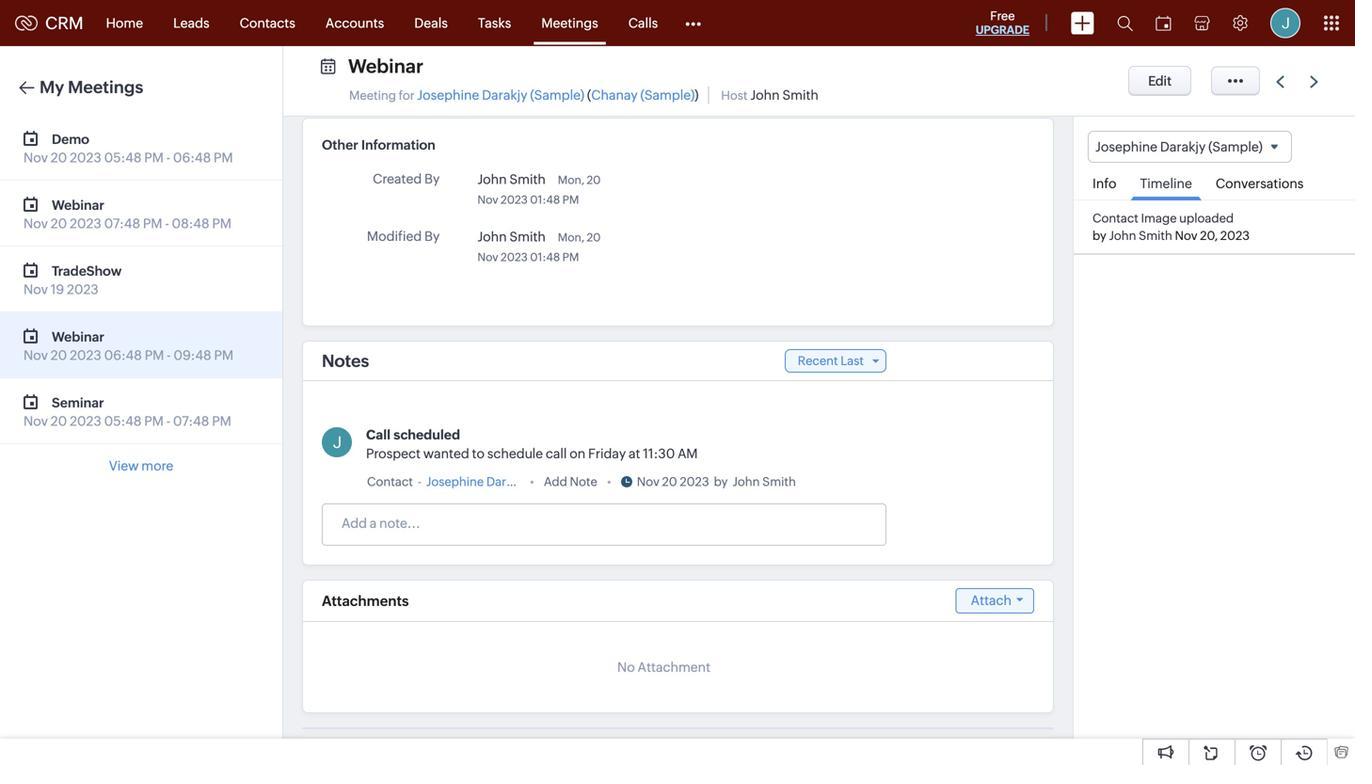 Task type: vqa. For each thing, say whether or not it's contained in the screenshot.
2nd • from the right
yes



Task type: describe. For each thing, give the bounding box(es) containing it.
mon, for created by
[[558, 174, 585, 186]]

view
[[109, 459, 139, 474]]

webinar for webinar nov 20 2023 07:48 pm - 08:48 pm
[[52, 198, 104, 213]]

attach
[[971, 593, 1012, 608]]

• add note •
[[530, 475, 612, 489]]

Other Modules field
[[673, 8, 714, 38]]

recent last
[[798, 354, 864, 368]]

other
[[322, 137, 358, 153]]

meeting for josephine darakjy (sample) ( chanay (sample) )
[[349, 88, 699, 103]]

tasks
[[478, 16, 511, 31]]

19
[[51, 282, 64, 297]]

call
[[366, 427, 391, 442]]

friday
[[588, 446, 626, 461]]

on
[[570, 446, 586, 461]]

recent
[[798, 354, 838, 368]]

01:48 for modified by
[[530, 251, 560, 264]]

josephine for contact - josephine darakjy (sample)
[[426, 475, 484, 489]]

upgrade
[[976, 24, 1030, 36]]

(sample) right chanay
[[641, 88, 695, 103]]

contact for contact - josephine darakjy (sample)
[[367, 475, 413, 489]]

my meetings
[[40, 78, 143, 97]]

(sample) left ( on the left top of page
[[530, 88, 585, 103]]

07:48 inside seminar nov 20 2023 05:48 pm - 07:48 pm
[[173, 414, 209, 429]]

search image
[[1118, 15, 1134, 31]]

by for modified by
[[425, 229, 440, 244]]

timeline
[[1141, 176, 1193, 191]]

mon, for modified by
[[558, 231, 585, 244]]

previous record image
[[1277, 76, 1285, 88]]

11:30
[[643, 446, 675, 461]]

host
[[721, 88, 748, 103]]

demo nov 20 2023 05:48 pm - 06:48 pm
[[24, 132, 233, 165]]

01:48 for created by
[[530, 193, 560, 206]]

create menu element
[[1060, 0, 1106, 46]]

john inside contact image uploaded by john smith nov 20, 2023
[[1110, 229, 1137, 243]]

call
[[546, 446, 567, 461]]

- for 06:48
[[166, 150, 170, 165]]

1 vertical spatial josephine darakjy (sample) link
[[426, 473, 582, 491]]

home
[[106, 16, 143, 31]]

darakjy for meeting for josephine darakjy (sample) ( chanay (sample) )
[[482, 88, 528, 103]]

contacts link
[[225, 0, 311, 46]]

info link
[[1084, 163, 1126, 200]]

schedule
[[488, 446, 543, 461]]

- for 07:48
[[166, 414, 170, 429]]

demo
[[52, 132, 89, 147]]

view more
[[109, 459, 173, 474]]

more
[[141, 459, 173, 474]]

2 • from the left
[[607, 475, 612, 489]]

by john smith
[[714, 475, 796, 489]]

contacts
[[240, 16, 295, 31]]

calendar image
[[1156, 16, 1172, 31]]

Josephine Darakjy (Sample) field
[[1088, 131, 1293, 163]]

deals link
[[399, 0, 463, 46]]

scheduled
[[394, 427, 460, 442]]

josephine inside josephine darakjy (sample) field
[[1096, 139, 1158, 154]]

06:48 inside demo nov 20 2023 05:48 pm - 06:48 pm
[[173, 150, 211, 165]]

1 vertical spatial meetings
[[68, 78, 143, 97]]

2023 inside tradeshow nov 19 2023
[[67, 282, 99, 297]]

1 vertical spatial by
[[714, 475, 728, 489]]

for
[[399, 88, 415, 103]]

06:48 inside webinar nov 20 2023 06:48 pm - 09:48 pm
[[104, 348, 142, 363]]

notes
[[322, 351, 369, 371]]

logo image
[[15, 16, 38, 31]]

information
[[361, 137, 436, 153]]

crm link
[[15, 13, 83, 33]]

20 inside seminar nov 20 2023 05:48 pm - 07:48 pm
[[51, 414, 67, 429]]

attachments
[[322, 593, 409, 609]]

contact - josephine darakjy (sample)
[[367, 475, 582, 489]]

contact image uploaded by john smith nov 20, 2023
[[1093, 212, 1250, 243]]

no
[[618, 660, 635, 675]]

darakjy inside field
[[1161, 139, 1206, 154]]

webinar for webinar
[[348, 56, 424, 77]]

last
[[841, 354, 864, 368]]

nov inside contact image uploaded by john smith nov 20, 2023
[[1175, 229, 1198, 243]]

search element
[[1106, 0, 1145, 46]]

calls
[[629, 16, 658, 31]]

- for 09:48
[[167, 348, 171, 363]]

modified by
[[367, 229, 440, 244]]

2023 inside demo nov 20 2023 05:48 pm - 06:48 pm
[[70, 150, 101, 165]]

john right created by
[[478, 172, 507, 187]]

free
[[991, 9, 1015, 23]]

attach link
[[956, 588, 1035, 614]]

profile image
[[1271, 8, 1301, 38]]

john right nov 20 2023
[[733, 475, 760, 489]]

free upgrade
[[976, 9, 1030, 36]]

darakjy for contact - josephine darakjy (sample)
[[487, 475, 529, 489]]

Add a note... field
[[323, 514, 885, 533]]

20,
[[1201, 229, 1218, 243]]

info
[[1093, 176, 1117, 191]]

seminar
[[52, 395, 104, 410]]



Task type: locate. For each thing, give the bounding box(es) containing it.
conversations link
[[1207, 163, 1314, 200]]

1 horizontal spatial •
[[607, 475, 612, 489]]

05:48 inside seminar nov 20 2023 05:48 pm - 07:48 pm
[[104, 414, 142, 429]]

2 vertical spatial josephine
[[426, 475, 484, 489]]

accounts
[[326, 16, 384, 31]]

-
[[166, 150, 170, 165], [165, 216, 169, 231], [167, 348, 171, 363], [166, 414, 170, 429], [418, 475, 422, 489]]

07:48 up tradeshow
[[104, 216, 140, 231]]

(sample) up conversations link
[[1209, 139, 1263, 154]]

josephine darakjy (sample) link
[[417, 88, 585, 103], [426, 473, 582, 491]]

0 vertical spatial meetings
[[542, 16, 599, 31]]

1 mon, 20 nov 2023 01:48 pm from the top
[[478, 174, 601, 206]]

05:48 for demo
[[104, 150, 142, 165]]

chanay (sample) link
[[591, 88, 695, 103]]

josephine right for
[[417, 88, 480, 103]]

2 john smith from the top
[[478, 229, 546, 244]]

06:48 up seminar nov 20 2023 05:48 pm - 07:48 pm
[[104, 348, 142, 363]]

(
[[587, 88, 591, 103]]

nov inside webinar nov 20 2023 07:48 pm - 08:48 pm
[[24, 216, 48, 231]]

webinar inside webinar nov 20 2023 06:48 pm - 09:48 pm
[[52, 330, 104, 345]]

- inside webinar nov 20 2023 07:48 pm - 08:48 pm
[[165, 216, 169, 231]]

2023 inside contact image uploaded by john smith nov 20, 2023
[[1221, 229, 1250, 243]]

0 horizontal spatial •
[[530, 475, 535, 489]]

2 vertical spatial webinar
[[52, 330, 104, 345]]

1 john smith from the top
[[478, 172, 546, 187]]

webinar inside webinar nov 20 2023 07:48 pm - 08:48 pm
[[52, 198, 104, 213]]

1 vertical spatial mon,
[[558, 231, 585, 244]]

uploaded
[[1180, 212, 1234, 226]]

1 vertical spatial john smith
[[478, 229, 546, 244]]

mon, 20 nov 2023 01:48 pm for modified by
[[478, 231, 601, 264]]

0 vertical spatial contact
[[1093, 212, 1139, 226]]

smith inside contact image uploaded by john smith nov 20, 2023
[[1139, 229, 1173, 243]]

- up more
[[166, 414, 170, 429]]

0 horizontal spatial by
[[714, 475, 728, 489]]

1 horizontal spatial 07:48
[[173, 414, 209, 429]]

nov inside demo nov 20 2023 05:48 pm - 06:48 pm
[[24, 150, 48, 165]]

meetings left calls link
[[542, 16, 599, 31]]

create menu image
[[1071, 12, 1095, 34]]

20 inside demo nov 20 2023 05:48 pm - 06:48 pm
[[51, 150, 67, 165]]

(sample) down the call
[[531, 475, 582, 489]]

created by
[[373, 171, 440, 186]]

20 inside webinar nov 20 2023 07:48 pm - 08:48 pm
[[51, 216, 67, 231]]

0 vertical spatial josephine
[[417, 88, 480, 103]]

josephine
[[417, 88, 480, 103], [1096, 139, 1158, 154], [426, 475, 484, 489]]

1 vertical spatial contact
[[367, 475, 413, 489]]

2 05:48 from the top
[[104, 414, 142, 429]]

john right host
[[751, 88, 780, 103]]

2023 inside webinar nov 20 2023 07:48 pm - 08:48 pm
[[70, 216, 101, 231]]

darakjy down schedule
[[487, 475, 529, 489]]

by right modified
[[425, 229, 440, 244]]

1 vertical spatial 01:48
[[530, 251, 560, 264]]

webinar nov 20 2023 07:48 pm - 08:48 pm
[[24, 198, 232, 231]]

05:48 for seminar
[[104, 414, 142, 429]]

to
[[472, 446, 485, 461]]

0 horizontal spatial 07:48
[[104, 216, 140, 231]]

- inside seminar nov 20 2023 05:48 pm - 07:48 pm
[[166, 414, 170, 429]]

image
[[1142, 212, 1177, 226]]

john smith for created by
[[478, 172, 546, 187]]

john smith for modified by
[[478, 229, 546, 244]]

1 vertical spatial josephine
[[1096, 139, 1158, 154]]

0 vertical spatial webinar
[[348, 56, 424, 77]]

(sample)
[[530, 88, 585, 103], [641, 88, 695, 103], [1209, 139, 1263, 154], [531, 475, 582, 489]]

darakjy up timeline link
[[1161, 139, 1206, 154]]

05:48 inside demo nov 20 2023 05:48 pm - 06:48 pm
[[104, 150, 142, 165]]

john smith
[[478, 172, 546, 187], [478, 229, 546, 244]]

0 vertical spatial by
[[425, 171, 440, 186]]

prospect
[[366, 446, 421, 461]]

0 vertical spatial 07:48
[[104, 216, 140, 231]]

•
[[530, 475, 535, 489], [607, 475, 612, 489]]

None button
[[1129, 66, 1192, 96]]

07:48 inside webinar nov 20 2023 07:48 pm - 08:48 pm
[[104, 216, 140, 231]]

other information
[[322, 137, 436, 153]]

attachment
[[638, 660, 711, 675]]

- for 08:48
[[165, 216, 169, 231]]

call scheduled prospect wanted to schedule call on friday at 11:30 am
[[366, 427, 698, 461]]

contact inside contact image uploaded by john smith nov 20, 2023
[[1093, 212, 1139, 226]]

webinar nov 20 2023 06:48 pm - 09:48 pm
[[24, 330, 234, 363]]

josephine down the wanted
[[426, 475, 484, 489]]

1 vertical spatial webinar
[[52, 198, 104, 213]]

meeting
[[349, 88, 396, 103]]

am
[[678, 446, 698, 461]]

0 vertical spatial mon,
[[558, 174, 585, 186]]

)
[[695, 88, 699, 103]]

- inside webinar nov 20 2023 06:48 pm - 09:48 pm
[[167, 348, 171, 363]]

1 vertical spatial by
[[425, 229, 440, 244]]

0 vertical spatial 06:48
[[173, 150, 211, 165]]

modified
[[367, 229, 422, 244]]

meetings
[[542, 16, 599, 31], [68, 78, 143, 97]]

nov inside tradeshow nov 19 2023
[[24, 282, 48, 297]]

tradeshow nov 19 2023
[[24, 264, 122, 297]]

by for created by
[[425, 171, 440, 186]]

josephine darakjy (sample) link down schedule
[[426, 473, 582, 491]]

crm
[[45, 13, 83, 33]]

add
[[544, 475, 568, 489]]

05:48 up "view"
[[104, 414, 142, 429]]

contact
[[1093, 212, 1139, 226], [367, 475, 413, 489]]

1 vertical spatial 06:48
[[104, 348, 142, 363]]

06:48 up the "08:48"
[[173, 150, 211, 165]]

smith
[[783, 88, 819, 103], [510, 172, 546, 187], [1139, 229, 1173, 243], [510, 229, 546, 244], [763, 475, 796, 489]]

1 vertical spatial 07:48
[[173, 414, 209, 429]]

1 mon, from the top
[[558, 174, 585, 186]]

contact for contact image uploaded by john smith nov 20, 2023
[[1093, 212, 1139, 226]]

by inside contact image uploaded by john smith nov 20, 2023
[[1093, 229, 1107, 243]]

next record image
[[1311, 76, 1323, 88]]

1 vertical spatial 05:48
[[104, 414, 142, 429]]

meetings right my
[[68, 78, 143, 97]]

0 vertical spatial mon, 20 nov 2023 01:48 pm
[[478, 174, 601, 206]]

(sample) inside field
[[1209, 139, 1263, 154]]

1 05:48 from the top
[[104, 150, 142, 165]]

leads
[[173, 16, 210, 31]]

chanay
[[591, 88, 638, 103]]

2 mon, 20 nov 2023 01:48 pm from the top
[[478, 231, 601, 264]]

0 horizontal spatial 06:48
[[104, 348, 142, 363]]

2 01:48 from the top
[[530, 251, 560, 264]]

note
[[570, 475, 598, 489]]

2023
[[70, 150, 101, 165], [501, 193, 528, 206], [70, 216, 101, 231], [1221, 229, 1250, 243], [501, 251, 528, 264], [67, 282, 99, 297], [70, 348, 101, 363], [70, 414, 101, 429], [680, 475, 710, 489]]

webinar down demo
[[52, 198, 104, 213]]

mon,
[[558, 174, 585, 186], [558, 231, 585, 244]]

nov inside webinar nov 20 2023 06:48 pm - 09:48 pm
[[24, 348, 48, 363]]

0 vertical spatial darakjy
[[482, 88, 528, 103]]

webinar for webinar nov 20 2023 06:48 pm - 09:48 pm
[[52, 330, 104, 345]]

• left add
[[530, 475, 535, 489]]

no attachment
[[618, 660, 711, 675]]

wanted
[[423, 446, 470, 461]]

josephine darakjy (sample)
[[1096, 139, 1263, 154]]

05:48
[[104, 150, 142, 165], [104, 414, 142, 429]]

by right nov 20 2023
[[714, 475, 728, 489]]

2023 inside seminar nov 20 2023 05:48 pm - 07:48 pm
[[70, 414, 101, 429]]

20
[[51, 150, 67, 165], [587, 174, 601, 186], [51, 216, 67, 231], [587, 231, 601, 244], [51, 348, 67, 363], [51, 414, 67, 429], [662, 475, 678, 489]]

conversations
[[1216, 176, 1304, 191]]

deals
[[415, 16, 448, 31]]

calls link
[[614, 0, 673, 46]]

accounts link
[[311, 0, 399, 46]]

0 horizontal spatial contact
[[367, 475, 413, 489]]

mon, 20 nov 2023 01:48 pm for created by
[[478, 174, 601, 206]]

add note link
[[544, 473, 598, 491]]

20 inside webinar nov 20 2023 06:48 pm - 09:48 pm
[[51, 348, 67, 363]]

pm
[[144, 150, 164, 165], [214, 150, 233, 165], [563, 193, 579, 206], [143, 216, 162, 231], [212, 216, 232, 231], [563, 251, 579, 264], [145, 348, 164, 363], [214, 348, 234, 363], [144, 414, 164, 429], [212, 414, 231, 429]]

profile element
[[1260, 0, 1312, 46]]

by down info
[[1093, 229, 1107, 243]]

nov inside seminar nov 20 2023 05:48 pm - 07:48 pm
[[24, 414, 48, 429]]

josephine up info link
[[1096, 139, 1158, 154]]

seminar nov 20 2023 05:48 pm - 07:48 pm
[[24, 395, 231, 429]]

• right note
[[607, 475, 612, 489]]

1 horizontal spatial contact
[[1093, 212, 1139, 226]]

contact down prospect
[[367, 475, 413, 489]]

created
[[373, 171, 422, 186]]

2 mon, from the top
[[558, 231, 585, 244]]

09:48
[[174, 348, 211, 363]]

- left 09:48
[[167, 348, 171, 363]]

0 horizontal spatial meetings
[[68, 78, 143, 97]]

darakjy down tasks link
[[482, 88, 528, 103]]

nov 20 2023
[[637, 475, 710, 489]]

nov
[[24, 150, 48, 165], [478, 193, 499, 206], [24, 216, 48, 231], [1175, 229, 1198, 243], [478, 251, 499, 264], [24, 282, 48, 297], [24, 348, 48, 363], [24, 414, 48, 429], [637, 475, 660, 489]]

- up webinar nov 20 2023 07:48 pm - 08:48 pm
[[166, 150, 170, 165]]

by
[[425, 171, 440, 186], [425, 229, 440, 244]]

meetings link
[[527, 0, 614, 46]]

- down prospect
[[418, 475, 422, 489]]

1 horizontal spatial 06:48
[[173, 150, 211, 165]]

1 by from the top
[[425, 171, 440, 186]]

- left the "08:48"
[[165, 216, 169, 231]]

0 vertical spatial by
[[1093, 229, 1107, 243]]

0 vertical spatial 01:48
[[530, 193, 560, 206]]

john down info
[[1110, 229, 1137, 243]]

05:48 up webinar nov 20 2023 07:48 pm - 08:48 pm
[[104, 150, 142, 165]]

1 horizontal spatial meetings
[[542, 16, 599, 31]]

josephine darakjy (sample) link down tasks link
[[417, 88, 585, 103]]

mon, 20 nov 2023 01:48 pm
[[478, 174, 601, 206], [478, 231, 601, 264]]

leads link
[[158, 0, 225, 46]]

07:48 up more
[[173, 414, 209, 429]]

tasks link
[[463, 0, 527, 46]]

john right modified by
[[478, 229, 507, 244]]

darakjy
[[482, 88, 528, 103], [1161, 139, 1206, 154], [487, 475, 529, 489]]

1 horizontal spatial by
[[1093, 229, 1107, 243]]

contact down info
[[1093, 212, 1139, 226]]

host john smith
[[721, 88, 819, 103]]

2 vertical spatial darakjy
[[487, 475, 529, 489]]

at
[[629, 446, 641, 461]]

webinar down 19
[[52, 330, 104, 345]]

2023 inside webinar nov 20 2023 06:48 pm - 09:48 pm
[[70, 348, 101, 363]]

home link
[[91, 0, 158, 46]]

0 vertical spatial josephine darakjy (sample) link
[[417, 88, 585, 103]]

08:48
[[172, 216, 210, 231]]

tradeshow
[[52, 264, 122, 279]]

1 01:48 from the top
[[530, 193, 560, 206]]

webinar
[[348, 56, 424, 77], [52, 198, 104, 213], [52, 330, 104, 345]]

my
[[40, 78, 64, 97]]

josephine for meeting for josephine darakjy (sample) ( chanay (sample) )
[[417, 88, 480, 103]]

1 • from the left
[[530, 475, 535, 489]]

01:48
[[530, 193, 560, 206], [530, 251, 560, 264]]

1 vertical spatial mon, 20 nov 2023 01:48 pm
[[478, 231, 601, 264]]

0 vertical spatial 05:48
[[104, 150, 142, 165]]

webinar up meeting
[[348, 56, 424, 77]]

by right created
[[425, 171, 440, 186]]

timeline link
[[1131, 163, 1202, 201]]

2 by from the top
[[425, 229, 440, 244]]

- inside demo nov 20 2023 05:48 pm - 06:48 pm
[[166, 150, 170, 165]]

1 vertical spatial darakjy
[[1161, 139, 1206, 154]]

0 vertical spatial john smith
[[478, 172, 546, 187]]



